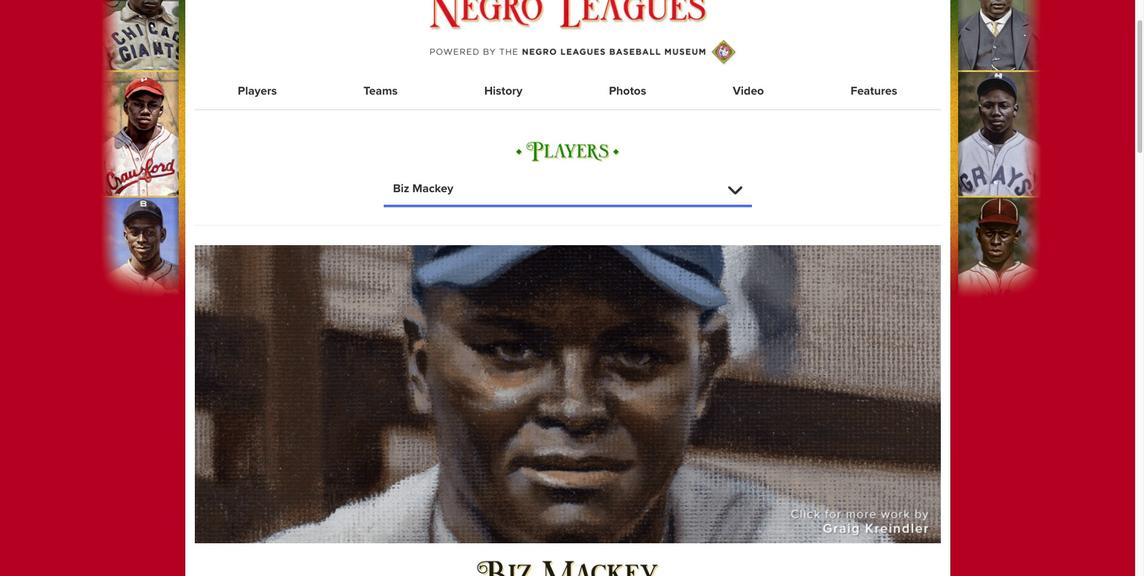 Task type: locate. For each thing, give the bounding box(es) containing it.
biz mackey link
[[393, 174, 723, 205]]

teams
[[364, 84, 398, 99]]

teams link
[[330, 76, 431, 107]]

photos
[[609, 84, 646, 99]]

history link
[[451, 76, 556, 107]]

video link
[[699, 76, 798, 107]]

arrow expand image
[[728, 184, 742, 198]]

history
[[484, 84, 523, 99]]

players
[[238, 84, 277, 99]]

mackey
[[412, 182, 453, 196]]

players link
[[204, 76, 311, 107]]



Task type: describe. For each thing, give the bounding box(es) containing it.
biz
[[393, 182, 409, 196]]

features
[[851, 84, 897, 99]]

biz mackey
[[393, 182, 453, 196]]

video
[[733, 84, 764, 99]]

photos link
[[575, 76, 680, 107]]

features link
[[817, 76, 931, 107]]



Task type: vqa. For each thing, say whether or not it's contained in the screenshot.
and within the MLB All-Stars José Berríos, Vladimir Guerrero Jr, Francisco Lindor, Julio Rodríguez and more brought the vibes to Puerto Rico this weekend
no



